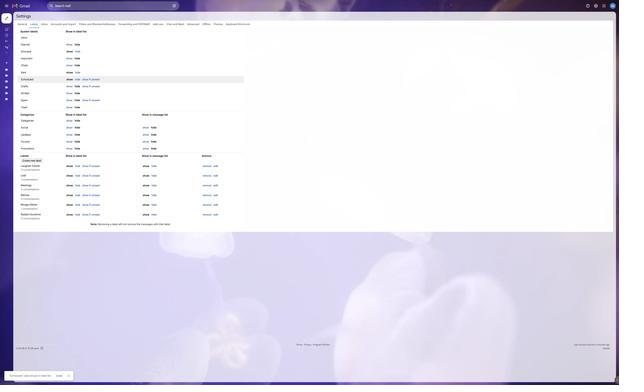 Task type: locate. For each thing, give the bounding box(es) containing it.
4 show if unread link from the top
[[92, 194, 111, 197]]

0 down mirage glisten 1 conversation
[[23, 241, 25, 245]]

remove link for 0 conversations
[[225, 237, 235, 241]]

forwarding and pop/imap link
[[132, 25, 167, 29]]

accounts and import link
[[56, 25, 85, 29]]

1 vertical spatial show in label list
[[73, 172, 96, 175]]

snoozed up sent link
[[13, 37, 24, 41]]

0 for laughter dazzle 0 conversations
[[23, 187, 25, 191]]

0 horizontal spatial leaf
[[13, 82, 19, 86]]

ons
[[177, 25, 182, 29]]

meetings inside navigation
[[13, 89, 25, 92]]

0 horizontal spatial dazzle
[[25, 76, 34, 79]]

0 vertical spatial 1
[[23, 198, 24, 202]]

follow link to manage storage image
[[45, 386, 49, 386]]

labels up create
[[23, 172, 32, 175]]

2 edit link from the top
[[237, 237, 242, 241]]

mirage inside mirage glisten 1 conversation
[[23, 226, 32, 230]]

forums
[[23, 156, 33, 159]]

1 vertical spatial sunshine
[[33, 237, 45, 240]]

in for categories
[[81, 126, 84, 129]]

0 vertical spatial scheduled
[[13, 50, 28, 54]]

4 and from the left
[[192, 25, 197, 29]]

glisten
[[23, 102, 32, 105], [33, 226, 42, 230]]

0 horizontal spatial sent
[[13, 44, 19, 47]]

2 remove link from the top
[[225, 237, 235, 241]]

1 edit link from the top
[[237, 226, 242, 230]]

inbox
[[46, 25, 53, 29], [13, 31, 21, 34], [23, 40, 30, 44]]

laughter inside laughter dazzle 0 conversations
[[23, 183, 35, 186]]

1 horizontal spatial leaf
[[23, 194, 29, 197]]

1 vertical spatial sent
[[23, 79, 29, 82]]

6 unread from the top
[[102, 205, 111, 208]]

8 if from the top
[[99, 226, 101, 230]]

hide link for show if unread link corresponding to laughter dazzle 0 conversations
[[84, 183, 89, 186]]

1 horizontal spatial dazzle
[[36, 183, 44, 186]]

and for pop/imap
[[147, 25, 152, 29]]

2 for memes 2 conversations
[[23, 220, 25, 223]]

laughter
[[13, 76, 25, 79], [23, 183, 35, 186]]

1 conversation from the top
[[25, 198, 42, 202]]

footer containing terms
[[15, 381, 619, 386]]

1 edit from the top
[[237, 226, 242, 230]]

2 conversation from the top
[[25, 230, 42, 234]]

sunshine down mail in the top of the page
[[23, 108, 35, 112]]

0 vertical spatial memes
[[13, 95, 22, 99]]

sent down chats
[[23, 79, 29, 82]]

6 if from the top
[[99, 205, 101, 208]]

program policies link
[[348, 382, 366, 385]]

4 show if unread from the top
[[92, 183, 111, 186]]

trash
[[23, 118, 30, 121]]

0 horizontal spatial radiant
[[13, 108, 23, 112]]

unread for radiant sunshine 0 conversations
[[102, 237, 111, 241]]

leaf down laughter dazzle 0 conversations
[[23, 194, 29, 197]]

1 vertical spatial inbox
[[13, 31, 21, 34]]

list for categories
[[92, 126, 96, 129]]

conversations up leaf 1 conversation on the left of the page
[[26, 187, 44, 191]]

mirage glisten 1 conversation
[[23, 226, 42, 234]]

updates
[[23, 148, 34, 152]]

conversations down mirage glisten 1 conversation
[[26, 241, 44, 245]]

2 2 from the top
[[23, 220, 25, 223]]

dazzle down new
[[36, 183, 44, 186]]

sunshine down mirage glisten 1 conversation
[[33, 237, 45, 240]]

snoozed
[[13, 37, 24, 41], [23, 56, 35, 59]]

social
[[23, 140, 31, 144]]

1 vertical spatial mirage
[[23, 226, 32, 230]]

conversation
[[25, 198, 42, 202], [25, 230, 42, 234]]

remove for 1 conversation
[[225, 226, 235, 230]]

2 show in label list from the top
[[73, 172, 96, 175]]

scheduled up drafts
[[23, 87, 37, 90]]

conversation inside leaf 1 conversation
[[25, 198, 42, 202]]

sunshine inside radiant sunshine 0 conversations
[[33, 237, 45, 240]]

laughter inside navigation
[[13, 76, 25, 79]]

0 vertical spatial radiant
[[13, 108, 23, 112]]

and for meet
[[192, 25, 197, 29]]

0 horizontal spatial inbox link
[[13, 31, 21, 34]]

meetings
[[13, 89, 25, 92], [23, 204, 35, 208]]

conversation up radiant sunshine 0 conversations
[[25, 230, 42, 234]]

1 vertical spatial conversation
[[25, 230, 42, 234]]

conversations inside memes 2 conversations
[[26, 220, 44, 223]]

categories down the trash
[[23, 126, 38, 129]]

1 vertical spatial memes
[[23, 215, 32, 219]]

0 inside radiant sunshine 0 conversations
[[23, 241, 25, 245]]

navigation
[[0, 13, 49, 386]]

in
[[81, 126, 84, 129], [81, 172, 84, 175], [166, 172, 169, 175]]

0 vertical spatial sent
[[13, 44, 19, 47]]

memes inside navigation
[[13, 95, 22, 99]]

terms
[[329, 382, 336, 385]]

0 vertical spatial show in label list
[[73, 126, 96, 129]]

laughter for laughter dazzle
[[13, 76, 25, 79]]

mirage inside navigation
[[13, 102, 22, 105]]

gmail image
[[13, 2, 35, 11]]

1 unread from the top
[[102, 87, 111, 90]]

radiant inside radiant sunshine 0 conversations
[[23, 237, 33, 240]]

0 vertical spatial laughter
[[13, 76, 25, 79]]

·
[[337, 382, 337, 385], [347, 382, 347, 385]]

hide link
[[84, 79, 89, 82], [84, 87, 89, 90], [84, 183, 89, 186], [84, 194, 89, 197], [84, 205, 89, 208], [84, 215, 89, 219], [84, 226, 89, 230], [168, 226, 174, 230], [84, 237, 89, 241], [168, 237, 174, 241]]

5 show if unread link from the top
[[92, 205, 111, 208]]

if
[[99, 87, 101, 90], [99, 94, 101, 98], [99, 110, 101, 113], [99, 183, 101, 186], [99, 194, 101, 197], [99, 205, 101, 208], [99, 215, 101, 219], [99, 226, 101, 230], [99, 237, 101, 241]]

remove link for 1 conversation
[[225, 226, 235, 230]]

1 vertical spatial leaf
[[23, 194, 29, 197]]

2 1 from the top
[[23, 230, 24, 234]]

1 vertical spatial 1
[[23, 230, 24, 234]]

1 horizontal spatial ·
[[347, 382, 347, 385]]

2 for meetings 2 conversations
[[23, 209, 25, 212]]

and for blocked
[[97, 25, 102, 29]]

show if unread link for meetings 2 conversations
[[92, 205, 111, 208]]

2 horizontal spatial inbox
[[46, 25, 53, 29]]

1 0 from the top
[[23, 187, 25, 191]]

show
[[74, 48, 81, 51], [74, 56, 81, 59], [74, 63, 81, 67], [74, 71, 81, 75], [74, 79, 81, 82], [74, 87, 81, 90], [92, 87, 98, 90], [74, 94, 81, 98], [92, 94, 98, 98], [74, 102, 81, 106], [74, 110, 81, 113], [92, 110, 98, 113], [74, 118, 81, 121], [74, 133, 81, 136], [74, 140, 81, 144], [74, 148, 81, 152], [74, 156, 81, 159], [159, 156, 165, 159], [74, 164, 81, 167], [74, 183, 81, 186], [92, 183, 98, 186], [74, 194, 81, 197], [92, 194, 98, 197], [74, 205, 81, 208], [92, 205, 98, 208], [74, 215, 81, 219], [92, 215, 98, 219], [74, 226, 81, 230], [92, 226, 98, 230], [159, 226, 166, 230], [74, 237, 81, 241], [92, 237, 98, 241], [159, 237, 166, 241]]

1 inside mirage glisten 1 conversation
[[23, 230, 24, 234]]

scheduled down sent link
[[13, 50, 28, 54]]

3 if from the top
[[99, 110, 101, 113]]

1 vertical spatial remove link
[[225, 237, 235, 241]]

2 and from the left
[[97, 25, 102, 29]]

if for meetings 2 conversations
[[99, 205, 101, 208]]

1 horizontal spatial radiant
[[23, 237, 33, 240]]

categories
[[23, 126, 38, 129], [23, 133, 37, 136]]

9 unread from the top
[[102, 237, 111, 241]]

9 if from the top
[[99, 237, 101, 241]]

0 horizontal spatial memes
[[13, 95, 22, 99]]

snoozed up 'important'
[[23, 56, 35, 59]]

0 vertical spatial sunshine
[[23, 108, 35, 112]]

1 2 from the top
[[23, 209, 25, 212]]

0 vertical spatial mirage
[[13, 102, 22, 105]]

add-ons
[[170, 25, 182, 29]]

7 show if unread link from the top
[[92, 226, 111, 230]]

glisten inside mirage glisten 1 conversation
[[33, 226, 42, 230]]

dazzle inside navigation
[[25, 76, 34, 79]]

inbox inside navigation
[[13, 31, 21, 34]]

leaf up meetings link
[[13, 82, 19, 86]]

starred
[[23, 48, 33, 51]]

1 vertical spatial meetings
[[23, 204, 35, 208]]

0 vertical spatial labels
[[33, 25, 42, 29]]

memes link
[[13, 95, 22, 99]]

1 vertical spatial labels
[[23, 172, 32, 175]]

addresses
[[114, 25, 128, 29]]

show if unread for leaf 1 conversation
[[92, 194, 111, 197]]

2 0 from the top
[[23, 241, 25, 245]]

keyboard shortcuts link
[[251, 25, 278, 29]]

memes
[[13, 95, 22, 99], [23, 215, 32, 219]]

8 unread from the top
[[102, 226, 111, 230]]

footer
[[15, 381, 619, 386]]

show if unread for mirage glisten 1 conversation
[[92, 226, 111, 230]]

memes down meetings link
[[13, 95, 22, 99]]

8 show if unread from the top
[[92, 226, 111, 230]]

meetings inside meetings 2 conversations
[[23, 204, 35, 208]]

show if unread for meetings 2 conversations
[[92, 205, 111, 208]]

1 up meetings 2 conversations
[[23, 198, 24, 202]]

show if unread link
[[92, 87, 111, 90], [92, 110, 111, 113], [92, 183, 111, 186], [92, 194, 111, 197], [92, 205, 111, 208], [92, 215, 111, 219], [92, 226, 111, 230], [92, 237, 111, 241]]

labels up labels
[[33, 25, 42, 29]]

0 vertical spatial conversation
[[25, 198, 42, 202]]

if for laughter dazzle 0 conversations
[[99, 183, 101, 186]]

3 show if unread link from the top
[[92, 183, 111, 186]]

if for leaf 1 conversation
[[99, 194, 101, 197]]

meetings 2 conversations
[[23, 204, 44, 212]]

inbox link
[[46, 25, 53, 29], [13, 31, 21, 34]]

1 show in label list from the top
[[73, 126, 96, 129]]

unread
[[102, 87, 111, 90], [101, 94, 111, 98], [101, 110, 111, 113], [102, 183, 111, 186], [102, 194, 111, 197], [102, 205, 111, 208], [102, 215, 111, 219], [102, 226, 111, 230], [102, 237, 111, 241]]

glisten for mirage glisten 1 conversation
[[33, 226, 42, 230]]

show if unread for radiant sunshine 0 conversations
[[92, 237, 111, 241]]

5 show if unread from the top
[[92, 194, 111, 197]]

memes inside memes 2 conversations
[[23, 215, 32, 219]]

1 vertical spatial dazzle
[[36, 183, 44, 186]]

1 horizontal spatial memes
[[23, 215, 32, 219]]

2 inside memes 2 conversations
[[23, 220, 25, 223]]

conversation up meetings 2 conversations
[[25, 198, 42, 202]]

import
[[76, 25, 85, 29]]

offline link
[[225, 25, 234, 29]]

9 show if unread from the top
[[92, 237, 111, 241]]

inbox up snoozed link at top left
[[13, 31, 21, 34]]

2 if from the top
[[99, 94, 101, 98]]

and left the "import"
[[70, 25, 75, 29]]

0 vertical spatial leaf
[[13, 82, 19, 86]]

edit link for conversation
[[237, 226, 242, 230]]

all mail
[[23, 102, 32, 106]]

0 vertical spatial 0
[[23, 187, 25, 191]]

3 and from the left
[[147, 25, 152, 29]]

radiant inside navigation
[[13, 108, 23, 112]]

2 vertical spatial inbox
[[23, 40, 30, 44]]

1 horizontal spatial glisten
[[33, 226, 42, 230]]

6 show if unread link from the top
[[92, 215, 111, 219]]

conversations up memes 2 conversations
[[26, 209, 44, 212]]

edit for 1 conversation
[[237, 226, 242, 230]]

and right filters
[[97, 25, 102, 29]]

inbox link up snoozed link at top left
[[13, 31, 21, 34]]

mirage down memes 2 conversations
[[23, 226, 32, 230]]

search mail image
[[54, 3, 61, 10]]

1 vertical spatial glisten
[[33, 226, 42, 230]]

inbox right labels link
[[46, 25, 53, 29]]

1 vertical spatial radiant
[[23, 237, 33, 240]]

1 vertical spatial inbox link
[[13, 31, 21, 34]]

mirage glisten
[[13, 102, 32, 105]]

filters and blocked addresses
[[88, 25, 128, 29]]

1 vertical spatial remove
[[225, 237, 235, 241]]

0 vertical spatial edit
[[237, 226, 242, 230]]

7 if from the top
[[99, 215, 101, 219]]

dazzle inside laughter dazzle 0 conversations
[[36, 183, 44, 186]]

1 horizontal spatial mirage
[[23, 226, 32, 230]]

0 vertical spatial meetings
[[13, 89, 25, 92]]

offline
[[225, 25, 234, 29]]

1 1 from the top
[[23, 198, 24, 202]]

edit
[[237, 226, 242, 230], [237, 237, 242, 241]]

0 horizontal spatial mirage
[[13, 102, 22, 105]]

meetings up "memes" 'link'
[[13, 89, 25, 92]]

8 show if unread link from the top
[[92, 237, 111, 241]]

leaf link
[[13, 82, 19, 86]]

2
[[23, 209, 25, 212], [23, 220, 25, 223]]

remove link
[[225, 226, 235, 230], [225, 237, 235, 241]]

laughter down create
[[23, 183, 35, 186]]

0 vertical spatial dazzle
[[25, 76, 34, 79]]

main menu image
[[5, 4, 10, 9]]

filters and blocked addresses link
[[88, 25, 128, 29]]

conversations inside laughter dazzle 0 conversations
[[26, 187, 44, 191]]

categories up social
[[23, 133, 37, 136]]

create
[[25, 177, 33, 180]]

0 vertical spatial glisten
[[23, 102, 32, 105]]

add-
[[170, 25, 177, 29]]

1 vertical spatial 2
[[23, 220, 25, 223]]

7 unread from the top
[[102, 215, 111, 219]]

2 up mirage glisten 1 conversation
[[23, 220, 25, 223]]

inbox down system
[[23, 40, 30, 44]]

show
[[73, 126, 81, 129], [73, 172, 81, 175], [158, 172, 165, 175]]

sent down snoozed link at top left
[[13, 44, 19, 47]]

1 up radiant sunshine 0 conversations
[[23, 230, 24, 234]]

show for labels
[[73, 172, 81, 175]]

meetings down leaf 1 conversation on the left of the page
[[23, 204, 35, 208]]

edit link
[[237, 226, 242, 230], [237, 237, 242, 241]]

alert
[[7, 9, 619, 13]]

navigation containing snoozed
[[0, 13, 49, 386]]

0 vertical spatial remove link
[[225, 226, 235, 230]]

0 vertical spatial edit link
[[237, 226, 242, 230]]

memes down meetings 2 conversations
[[23, 215, 32, 219]]

1 vertical spatial 0
[[23, 241, 25, 245]]

mirage down "memes" 'link'
[[13, 102, 22, 105]]

dazzle down chats
[[25, 76, 34, 79]]

0 inside laughter dazzle 0 conversations
[[23, 187, 25, 191]]

0 down create
[[23, 187, 25, 191]]

4 unread from the top
[[102, 183, 111, 186]]

2 edit from the top
[[237, 237, 242, 241]]

program
[[348, 382, 357, 385]]

radiant sunshine 0 conversations
[[23, 237, 45, 245]]

0 vertical spatial 2
[[23, 209, 25, 212]]

1 vertical spatial laughter
[[23, 183, 35, 186]]

2 inside meetings 2 conversations
[[23, 209, 25, 212]]

inbox link right labels link
[[46, 25, 53, 29]]

0 vertical spatial snoozed
[[13, 37, 24, 41]]

1 and from the left
[[70, 25, 75, 29]]

conversations inside radiant sunshine 0 conversations
[[26, 241, 44, 245]]

4 if from the top
[[99, 183, 101, 186]]

None search field
[[52, 2, 199, 11]]

forwarding
[[132, 25, 147, 29]]

list
[[92, 126, 96, 129], [92, 172, 96, 175], [183, 172, 187, 175]]

conversations up mirage glisten 1 conversation
[[26, 220, 44, 223]]

sunshine for radiant sunshine 0 conversations
[[33, 237, 45, 240]]

dazzle for laughter dazzle
[[25, 76, 34, 79]]

snoozed link
[[13, 37, 24, 41]]

5 unread from the top
[[102, 194, 111, 197]]

0 horizontal spatial inbox
[[13, 31, 21, 34]]

leaf inside navigation
[[13, 82, 19, 86]]

and left the pop/imap
[[147, 25, 152, 29]]

7 show if unread from the top
[[92, 215, 111, 219]]

show in label list
[[73, 126, 96, 129], [73, 172, 96, 175]]

leaf inside leaf 1 conversation
[[23, 194, 29, 197]]

radiant down mirage glisten
[[13, 108, 23, 112]]

2 show if unread link from the top
[[92, 110, 111, 113]]

laughter for laughter dazzle 0 conversations
[[23, 183, 35, 186]]

radiant down mirage glisten 1 conversation
[[23, 237, 33, 240]]

note:
[[101, 248, 108, 251]]

and right chat
[[192, 25, 197, 29]]

show if unread link for radiant sunshine 0 conversations
[[92, 237, 111, 241]]

remove
[[225, 226, 235, 230], [225, 237, 235, 241], [141, 248, 151, 251]]

1 horizontal spatial inbox
[[23, 40, 30, 44]]

6 show if unread from the top
[[92, 205, 111, 208]]

drafts
[[23, 94, 31, 98]]

1 vertical spatial edit
[[237, 237, 242, 241]]

0 horizontal spatial glisten
[[23, 102, 32, 105]]

add-ons link
[[170, 25, 182, 29]]

1 remove link from the top
[[225, 226, 235, 230]]

1 horizontal spatial inbox link
[[46, 25, 53, 29]]

snoozed inside navigation
[[13, 37, 24, 41]]

2 up memes 2 conversations
[[23, 209, 25, 212]]

· right "terms"
[[337, 382, 337, 385]]

2 show if unread from the top
[[92, 94, 111, 98]]

1
[[23, 198, 24, 202], [23, 230, 24, 234]]

glisten inside navigation
[[23, 102, 32, 105]]

0 vertical spatial remove
[[225, 226, 235, 230]]

laughter up leaf link
[[13, 76, 25, 79]]

leaf
[[13, 82, 19, 86], [23, 194, 29, 197]]

· right privacy
[[347, 382, 347, 385]]

show if unread
[[92, 87, 111, 90], [92, 94, 111, 98], [92, 110, 111, 113], [92, 183, 111, 186], [92, 194, 111, 197], [92, 205, 111, 208], [92, 215, 111, 219], [92, 226, 111, 230], [92, 237, 111, 241]]

1 horizontal spatial sent
[[23, 79, 29, 82]]

0 horizontal spatial ·
[[337, 382, 337, 385]]

1 vertical spatial edit link
[[237, 237, 242, 241]]

sent
[[13, 44, 19, 47], [23, 79, 29, 82]]

5 if from the top
[[99, 194, 101, 197]]



Task type: vqa. For each thing, say whether or not it's contained in the screenshot.
the 13
no



Task type: describe. For each thing, give the bounding box(es) containing it.
chat and meet link
[[185, 25, 205, 29]]

and for import
[[70, 25, 75, 29]]

accounts and import
[[56, 25, 85, 29]]

removing
[[109, 248, 122, 251]]

radiant sunshine
[[13, 108, 35, 112]]

labels link
[[33, 25, 42, 29]]

system labels
[[23, 33, 42, 37]]

settings
[[18, 15, 34, 21]]

2 unread from the top
[[101, 94, 111, 98]]

will
[[132, 248, 136, 251]]

show if unread for memes 2 conversations
[[92, 215, 111, 219]]

1 vertical spatial categories
[[23, 133, 37, 136]]

show in label list for categories
[[73, 126, 96, 129]]

scheduled inside navigation
[[13, 50, 28, 54]]

1 inside leaf 1 conversation
[[23, 198, 24, 202]]

hide link for 1st show if unread link from the top of the page
[[84, 87, 89, 90]]

message
[[169, 172, 182, 175]]

mirage for mirage glisten
[[13, 102, 22, 105]]

conversation inside mirage glisten 1 conversation
[[25, 230, 42, 234]]

spam
[[23, 110, 31, 113]]

create new label button
[[23, 176, 47, 181]]

2 vertical spatial remove
[[141, 248, 151, 251]]

list for labels
[[92, 172, 96, 175]]

radiant for radiant sunshine 0 conversations
[[23, 237, 33, 240]]

meetings for meetings
[[13, 89, 25, 92]]

note: removing a label will not remove the messages with that label.
[[101, 248, 190, 251]]

new
[[34, 177, 39, 180]]

show in message list
[[158, 172, 187, 175]]

edit for 0 conversations
[[237, 237, 242, 241]]

unread for meetings 2 conversations
[[102, 205, 111, 208]]

1 vertical spatial scheduled
[[23, 87, 37, 90]]

the
[[152, 248, 156, 251]]

show if unread for laughter dazzle 0 conversations
[[92, 183, 111, 186]]

privacy link
[[338, 382, 346, 385]]

general
[[20, 25, 30, 29]]

mail
[[27, 102, 32, 106]]

2 · from the left
[[347, 382, 347, 385]]

hide link for show if unread link related to radiant sunshine 0 conversations
[[84, 237, 89, 241]]

if for mirage glisten 1 conversation
[[99, 226, 101, 230]]

3 unread from the top
[[101, 110, 111, 113]]

1 show if unread from the top
[[92, 87, 111, 90]]

leaf for leaf 1 conversation
[[23, 194, 29, 197]]

promotions
[[23, 164, 38, 167]]

1 · from the left
[[337, 382, 337, 385]]

laughter dazzle
[[13, 76, 34, 79]]

unread for leaf 1 conversation
[[102, 194, 111, 197]]

radiant sunshine link
[[13, 108, 35, 112]]

3 show if unread from the top
[[92, 110, 111, 113]]

meetings link
[[13, 89, 25, 92]]

terms link
[[329, 382, 336, 385]]

keyboard
[[251, 25, 264, 29]]

label inside button
[[40, 177, 46, 180]]

laughter dazzle link
[[13, 76, 34, 79]]

sent link
[[13, 44, 19, 47]]

show if unread link for memes 2 conversations
[[92, 215, 111, 219]]

1 show if unread link from the top
[[92, 87, 111, 90]]

important
[[23, 63, 36, 67]]

mirage glisten link
[[13, 102, 32, 105]]

advanced search options image
[[190, 2, 198, 10]]

labels
[[34, 33, 42, 37]]

sent inside navigation
[[13, 44, 19, 47]]

unread for memes 2 conversations
[[102, 215, 111, 219]]

memes for memes
[[13, 95, 22, 99]]

with
[[171, 248, 176, 251]]

show if unread link for laughter dazzle 0 conversations
[[92, 183, 111, 186]]

pop/imap
[[153, 25, 167, 29]]

1 horizontal spatial labels
[[33, 25, 42, 29]]

sunshine for radiant sunshine
[[23, 108, 35, 112]]

leaf 1 conversation
[[23, 194, 42, 202]]

0 vertical spatial inbox link
[[46, 25, 53, 29]]

privacy
[[338, 382, 346, 385]]

unread for laughter dazzle 0 conversations
[[102, 183, 111, 186]]

memes 2 conversations
[[23, 215, 44, 223]]

0 vertical spatial categories
[[23, 126, 38, 129]]

hide link for show if unread link related to mirage glisten 1 conversation
[[84, 226, 89, 230]]

show for categories
[[73, 126, 81, 129]]

shortcuts
[[265, 25, 278, 29]]

meetings for meetings 2 conversations
[[23, 204, 35, 208]]

themes link
[[237, 25, 248, 29]]

that
[[177, 248, 182, 251]]

general link
[[20, 25, 30, 29]]

in for labels
[[81, 172, 84, 175]]

if for radiant sunshine 0 conversations
[[99, 237, 101, 241]]

memes for memes 2 conversations
[[23, 215, 32, 219]]

all
[[23, 102, 26, 106]]

chat
[[185, 25, 191, 29]]

dazzle for laughter dazzle 0 conversations
[[36, 183, 44, 186]]

1 vertical spatial snoozed
[[23, 56, 35, 59]]

themes
[[237, 25, 248, 29]]

chat and meet
[[185, 25, 205, 29]]

glisten for mirage glisten
[[23, 102, 32, 105]]

edit link for conversations
[[237, 237, 242, 241]]

if for memes 2 conversations
[[99, 215, 101, 219]]

create new label
[[25, 177, 46, 180]]

unread for mirage glisten 1 conversation
[[102, 226, 111, 230]]

not
[[136, 248, 141, 251]]

accounts
[[56, 25, 69, 29]]

show in label list for labels
[[73, 172, 96, 175]]

terms · privacy · program policies
[[329, 382, 366, 385]]

blocked
[[103, 25, 113, 29]]

mirage for mirage glisten 1 conversation
[[23, 226, 32, 230]]

messages
[[157, 248, 170, 251]]

forwarding and pop/imap
[[132, 25, 167, 29]]

keyboard shortcuts
[[251, 25, 278, 29]]

0 horizontal spatial labels
[[23, 172, 32, 175]]

system
[[23, 33, 33, 37]]

advanced
[[208, 25, 222, 29]]

hide link for leaf 1 conversation show if unread link
[[84, 194, 89, 197]]

chats
[[23, 71, 31, 75]]

hide link for show if unread link for meetings 2 conversations
[[84, 205, 89, 208]]

label.
[[183, 248, 190, 251]]

1 if from the top
[[99, 87, 101, 90]]

show if unread link for leaf 1 conversation
[[92, 194, 111, 197]]

Search mail text field
[[61, 4, 180, 9]]

radiant for radiant sunshine
[[13, 108, 23, 112]]

scheduled link
[[13, 50, 28, 54]]

policies
[[358, 382, 366, 385]]

a
[[122, 248, 124, 251]]

leaf for leaf
[[13, 82, 19, 86]]

hide link for show if unread link related to memes 2 conversations
[[84, 215, 89, 219]]

remove for 0 conversations
[[225, 237, 235, 241]]

filters
[[88, 25, 96, 29]]

meet
[[198, 25, 205, 29]]

0 vertical spatial inbox
[[46, 25, 53, 29]]

conversations inside meetings 2 conversations
[[26, 209, 44, 212]]

0 for radiant sunshine 0 conversations
[[23, 241, 25, 245]]

advanced link
[[208, 25, 222, 29]]

laughter dazzle 0 conversations
[[23, 183, 44, 191]]

show if unread link for mirage glisten 1 conversation
[[92, 226, 111, 230]]



